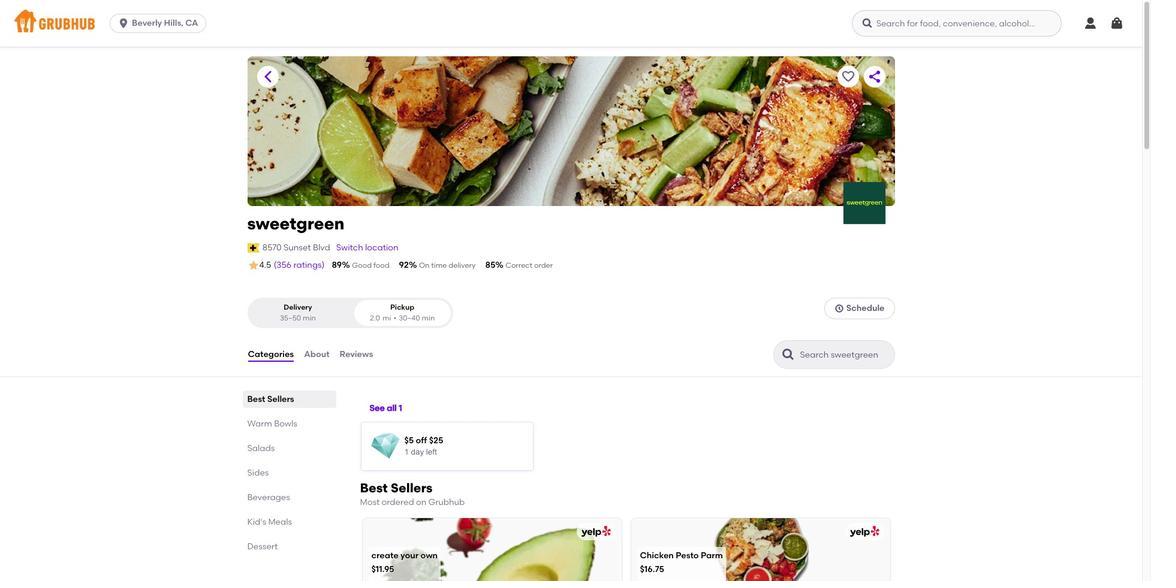 Task type: vqa. For each thing, say whether or not it's contained in the screenshot.
Categories button
yes



Task type: locate. For each thing, give the bounding box(es) containing it.
see all 1
[[370, 403, 402, 414]]

your
[[401, 551, 419, 561]]

dessert
[[247, 542, 278, 552]]

svg image up share icon
[[861, 17, 873, 29]]

location
[[365, 243, 398, 253]]

0 vertical spatial best
[[247, 395, 265, 405]]

min
[[303, 314, 316, 322], [422, 314, 435, 322]]

0 horizontal spatial min
[[303, 314, 316, 322]]

1 horizontal spatial 1
[[404, 448, 409, 457]]

save this restaurant image
[[841, 70, 855, 84]]

•
[[394, 314, 396, 322]]

0 horizontal spatial sellers
[[267, 395, 294, 405]]

min right 30–40
[[422, 314, 435, 322]]

sellers
[[267, 395, 294, 405], [391, 481, 433, 496]]

good
[[352, 261, 372, 270]]

4.5
[[259, 260, 271, 270]]

35–50
[[280, 314, 301, 322]]

svg image inside schedule "button"
[[834, 304, 844, 314]]

yelp image for chicken pesto parm
[[847, 527, 879, 538]]

chicken
[[640, 551, 674, 561]]

sellers up the on
[[391, 481, 433, 496]]

pesto
[[676, 551, 699, 561]]

switch
[[336, 243, 363, 253]]

1 inside $5 off $25 1 day left
[[404, 448, 409, 457]]

meals
[[268, 517, 292, 528]]

grubhub
[[428, 498, 465, 508]]

delivery
[[449, 261, 476, 270]]

beverly hills, ca
[[132, 18, 198, 28]]

1 horizontal spatial best
[[360, 481, 388, 496]]

parm
[[701, 551, 723, 561]]

sweetgreen
[[247, 213, 344, 234]]

subscription pass image
[[247, 243, 259, 253]]

2 min from the left
[[422, 314, 435, 322]]

option group
[[247, 298, 453, 329]]

0 horizontal spatial 1
[[399, 403, 402, 414]]

best for best sellers
[[247, 395, 265, 405]]

0 vertical spatial sellers
[[267, 395, 294, 405]]

8570
[[262, 243, 282, 253]]

1 vertical spatial 1
[[404, 448, 409, 457]]

see all 1 button
[[370, 398, 402, 420]]

svg image
[[1110, 16, 1124, 31]]

best sellers
[[247, 395, 294, 405]]

left
[[426, 448, 437, 457]]

chicken pesto parm $16.75
[[640, 551, 723, 575]]

sellers inside best sellers most ordered on grubhub
[[391, 481, 433, 496]]

0 vertical spatial 1
[[399, 403, 402, 414]]

89
[[332, 260, 342, 270]]

2 yelp image from the left
[[847, 527, 879, 538]]

1 yelp image from the left
[[579, 527, 611, 538]]

option group containing delivery 35–50 min
[[247, 298, 453, 329]]

ratings)
[[293, 260, 325, 270]]

$5 off $25 1 day left
[[404, 436, 443, 457]]

about
[[304, 349, 329, 360]]

1 horizontal spatial min
[[422, 314, 435, 322]]

1
[[399, 403, 402, 414], [404, 448, 409, 457]]

min down delivery
[[303, 314, 316, 322]]

1 left day
[[404, 448, 409, 457]]

sweetgreen logo image
[[843, 182, 885, 224]]

(356
[[274, 260, 291, 270]]

svg image left beverly
[[118, 17, 130, 29]]

1 min from the left
[[303, 314, 316, 322]]

see
[[370, 403, 385, 414]]

svg image
[[1083, 16, 1098, 31], [118, 17, 130, 29], [861, 17, 873, 29], [834, 304, 844, 314]]

ca
[[185, 18, 198, 28]]

0 horizontal spatial best
[[247, 395, 265, 405]]

best up warm
[[247, 395, 265, 405]]

categories button
[[247, 333, 294, 377]]

own
[[421, 551, 438, 561]]

caret left icon image
[[260, 70, 275, 84]]

svg image left schedule
[[834, 304, 844, 314]]

1 horizontal spatial yelp image
[[847, 527, 879, 538]]

0 horizontal spatial yelp image
[[579, 527, 611, 538]]

best up most
[[360, 481, 388, 496]]

sellers for best sellers most ordered on grubhub
[[391, 481, 433, 496]]

blvd
[[313, 243, 330, 253]]

best inside best sellers most ordered on grubhub
[[360, 481, 388, 496]]

pickup 2.0 mi • 30–40 min
[[370, 304, 435, 322]]

sellers up bowls
[[267, 395, 294, 405]]

1 horizontal spatial sellers
[[391, 481, 433, 496]]

categories
[[248, 349, 294, 360]]

salads
[[247, 444, 275, 454]]

warm bowls
[[247, 419, 297, 429]]

1 vertical spatial best
[[360, 481, 388, 496]]

beverly hills, ca button
[[110, 14, 211, 33]]

svg image inside beverly hills, ca button
[[118, 17, 130, 29]]

reviews
[[340, 349, 373, 360]]

1 right the all
[[399, 403, 402, 414]]

2.0
[[370, 314, 380, 322]]

best
[[247, 395, 265, 405], [360, 481, 388, 496]]

delivery 35–50 min
[[280, 304, 316, 322]]

1 vertical spatial sellers
[[391, 481, 433, 496]]

$11.95
[[371, 565, 394, 575]]

85
[[485, 260, 495, 270]]

yelp image
[[579, 527, 611, 538], [847, 527, 879, 538]]

beverly
[[132, 18, 162, 28]]



Task type: describe. For each thing, give the bounding box(es) containing it.
1 inside button
[[399, 403, 402, 414]]

92
[[399, 260, 409, 270]]

switch location
[[336, 243, 398, 253]]

(356 ratings)
[[274, 260, 325, 270]]

8570 sunset blvd
[[262, 243, 330, 253]]

star icon image
[[247, 260, 259, 272]]

about button
[[303, 333, 330, 377]]

on time delivery
[[419, 261, 476, 270]]

on
[[416, 498, 426, 508]]

ordered
[[382, 498, 414, 508]]

$5
[[404, 436, 414, 446]]

search icon image
[[781, 348, 795, 362]]

food
[[373, 261, 389, 270]]

sellers for best sellers
[[267, 395, 294, 405]]

svg image left svg icon
[[1083, 16, 1098, 31]]

sides
[[247, 468, 269, 478]]

good food
[[352, 261, 389, 270]]

mi
[[382, 314, 391, 322]]

time
[[431, 261, 447, 270]]

create
[[371, 551, 399, 561]]

correct order
[[506, 261, 553, 270]]

Search sweetgreen search field
[[799, 350, 891, 361]]

day
[[411, 448, 424, 457]]

pickup
[[390, 304, 414, 312]]

schedule button
[[824, 298, 895, 320]]

min inside pickup 2.0 mi • 30–40 min
[[422, 314, 435, 322]]

$16.75
[[640, 565, 664, 575]]

hills,
[[164, 18, 183, 28]]

schedule
[[846, 303, 885, 314]]

best sellers most ordered on grubhub
[[360, 481, 465, 508]]

save this restaurant button
[[837, 66, 859, 88]]

kid's meals
[[247, 517, 292, 528]]

most
[[360, 498, 380, 508]]

$25
[[429, 436, 443, 446]]

share icon image
[[867, 70, 882, 84]]

sunset
[[284, 243, 311, 253]]

kid's
[[247, 517, 266, 528]]

beverages
[[247, 493, 290, 503]]

30–40
[[399, 314, 420, 322]]

bowls
[[274, 419, 297, 429]]

off
[[416, 436, 427, 446]]

create your own $11.95
[[371, 551, 438, 575]]

yelp image for create your own
[[579, 527, 611, 538]]

best for best sellers most ordered on grubhub
[[360, 481, 388, 496]]

on
[[419, 261, 429, 270]]

reviews button
[[339, 333, 374, 377]]

correct
[[506, 261, 532, 270]]

switch location button
[[336, 241, 399, 255]]

warm
[[247, 419, 272, 429]]

main navigation navigation
[[0, 0, 1142, 47]]

rewards image
[[371, 432, 400, 461]]

8570 sunset blvd button
[[262, 241, 331, 255]]

all
[[387, 403, 397, 414]]

order
[[534, 261, 553, 270]]

Search for food, convenience, alcohol... search field
[[852, 10, 1061, 37]]

delivery
[[284, 304, 312, 312]]

min inside the 'delivery 35–50 min'
[[303, 314, 316, 322]]



